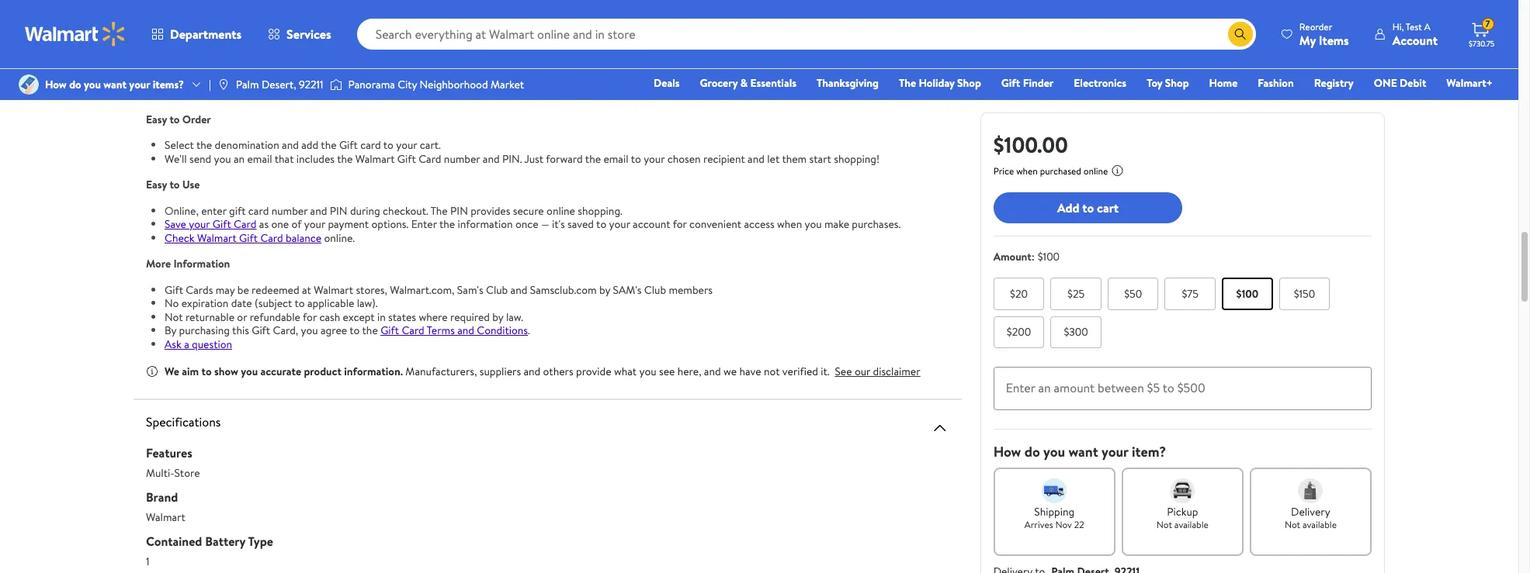 Task type: vqa. For each thing, say whether or not it's contained in the screenshot.


Task type: locate. For each thing, give the bounding box(es) containing it.
0 horizontal spatial gift
[[229, 203, 246, 219]]

pin.
[[502, 151, 522, 167]]

save
[[165, 217, 186, 232]]

$100 inside priceoptions option group
[[1236, 286, 1259, 302]]

1 horizontal spatial want
[[1069, 442, 1098, 462]]

0 horizontal spatial want
[[103, 77, 127, 92]]

read
[[646, 72, 670, 87]]

$50
[[1124, 286, 1142, 302]]

information
[[458, 217, 513, 232]]

online left legal information image
[[1084, 165, 1108, 178]]

2 pin from the left
[[450, 203, 468, 219]]

or
[[237, 309, 247, 325]]

the right them,
[[325, 31, 341, 47]]

0 horizontal spatial how
[[45, 77, 67, 92]]

shopping.
[[578, 203, 623, 219]]

card left as
[[234, 217, 257, 232]]

$100 left $150
[[1236, 286, 1259, 302]]

nov
[[1055, 518, 1072, 532]]

the left holiday
[[899, 75, 916, 91]]

$100.00
[[993, 130, 1068, 160]]

0 vertical spatial number
[[444, 151, 480, 167]]

you right card,
[[301, 323, 318, 339]]

1 vertical spatial easy
[[146, 177, 167, 193]]

1 vertical spatial want
[[1069, 442, 1098, 462]]

1 horizontal spatial at
[[512, 72, 522, 87]]

to inside 'button'
[[1083, 199, 1094, 216]]

easy for easy to use
[[146, 177, 167, 193]]

(subject
[[255, 296, 292, 311]]

an left 'amount'
[[1038, 379, 1051, 397]]

Search search field
[[357, 19, 1256, 50]]

battery
[[205, 533, 245, 550]]

in right 92211
[[333, 72, 342, 87]]

0 vertical spatial by
[[599, 282, 610, 298]]

0 horizontal spatial do
[[69, 77, 81, 92]]

sam's
[[613, 282, 642, 298]]

card inside select the denomination and add the gift card to your cart. we'll send you an email that includes the walmart gift card number and pin. just forward the email to your chosen recipient and let them start shopping!
[[360, 137, 381, 153]]

2 email from the left
[[604, 151, 628, 167]]

1 horizontal spatial pin
[[450, 203, 468, 219]]

 image down walmart "image"
[[19, 75, 39, 95]]

gift right enter
[[229, 203, 246, 219]]

for left anyone.
[[521, 31, 535, 47]]

except
[[343, 309, 375, 325]]

panorama
[[348, 77, 395, 92]]

items?
[[153, 77, 184, 92]]

1 horizontal spatial them
[[782, 151, 807, 167]]

card right includes
[[360, 137, 381, 153]]

by left law.
[[492, 309, 504, 325]]

you up intent image for shipping
[[1043, 442, 1065, 462]]

shop
[[957, 75, 981, 91], [1165, 75, 1189, 91]]

returnable
[[185, 309, 234, 325]]

applicable
[[307, 296, 354, 311]]

0 vertical spatial how
[[45, 77, 67, 92]]

information.
[[344, 364, 403, 380]]

1 available from the left
[[1175, 518, 1209, 532]]

intent image for pickup image
[[1170, 479, 1195, 504]]

them right pay
[[306, 72, 330, 87]]

not inside the pickup not available
[[1157, 518, 1172, 532]]

to left "use"
[[170, 177, 180, 193]]

the holiday shop link
[[892, 75, 988, 92]]

1 vertical spatial do
[[1025, 442, 1040, 462]]

and left we on the left bottom
[[704, 364, 721, 380]]

and right of
[[310, 203, 327, 219]]

to left order
[[170, 111, 180, 127]]

price
[[993, 165, 1014, 178]]

1 vertical spatial number
[[271, 203, 308, 219]]

prevention.
[[789, 72, 843, 87]]

an inside select the denomination and add the gift card to your cart. we'll send you an email that includes the walmart gift card number and pin. just forward the email to your chosen recipient and let them start shopping!
[[234, 151, 245, 167]]

how for how do you want your items?
[[45, 77, 67, 92]]

1 horizontal spatial number
[[444, 151, 480, 167]]

available inside delivery not available
[[1303, 518, 1337, 532]]

it.
[[821, 364, 830, 380]]

2 vertical spatial gift
[[229, 203, 246, 219]]

for
[[203, 31, 217, 47], [278, 31, 292, 47], [521, 31, 535, 47], [673, 217, 687, 232], [303, 309, 317, 325]]

$730.75
[[1469, 38, 1495, 49]]

1 vertical spatial card
[[248, 203, 269, 219]]

1 horizontal spatial do
[[1025, 442, 1040, 462]]

1 horizontal spatial the
[[899, 75, 916, 91]]

at right it
[[512, 72, 522, 87]]

club
[[486, 282, 508, 298], [644, 282, 666, 298]]

0 vertical spatial want
[[103, 77, 127, 92]]

0 horizontal spatial a
[[184, 337, 189, 352]]

aim
[[182, 364, 199, 380]]

2 club from the left
[[644, 282, 666, 298]]

$25
[[1068, 286, 1085, 302]]

to right (subject
[[295, 296, 305, 311]]

you inside gift cards may be redeemed at walmart stores, walmart.com, sam's club and samsclub.com by sam's club members no expiration date (subject to applicable law). not returnable or refundable for cash except in states where required by law. by purchasing this gift card, you agree to the gift card terms and conditions . ask a question
[[301, 323, 318, 339]]

0 horizontal spatial when
[[777, 217, 802, 232]]

Enter an amount between $5 to $500 text field
[[993, 367, 1372, 411]]

toy shop
[[1147, 75, 1189, 91]]

club right the sam's
[[486, 282, 508, 298]]

2 horizontal spatial not
[[1285, 518, 1301, 532]]

0 horizontal spatial an
[[234, 151, 245, 167]]

0 horizontal spatial at
[[302, 282, 311, 298]]

when
[[1016, 165, 1038, 178], [777, 217, 802, 232]]

2 easy from the top
[[146, 177, 167, 193]]

0 vertical spatial a
[[465, 31, 470, 47]]

law).
[[357, 296, 378, 311]]

walmart up during
[[355, 151, 395, 167]]

walmart image
[[25, 22, 126, 47]]

|
[[209, 77, 211, 92]]

not down 'intent image for delivery'
[[1285, 518, 1301, 532]]

no
[[165, 296, 179, 311]]

just
[[524, 151, 544, 167]]

includes
[[296, 151, 335, 167]]

amount
[[1054, 379, 1095, 397]]

we
[[724, 364, 737, 380]]

pin left during
[[330, 203, 347, 219]]

complaint
[[546, 72, 595, 87]]

market
[[491, 77, 524, 92]]

the left information
[[439, 217, 455, 232]]

enter right options. on the top left of page
[[411, 217, 437, 232]]

walmart up cash
[[314, 282, 353, 298]]

fashion
[[1258, 75, 1294, 91]]

 image
[[217, 78, 230, 91]]

1 horizontal spatial gift
[[387, 72, 404, 87]]

do for how do you want your items?
[[69, 77, 81, 92]]

gift left cards,
[[387, 72, 404, 87]]

select
[[165, 137, 194, 153]]

date
[[231, 296, 252, 311]]

if
[[146, 72, 153, 87]]

1 horizontal spatial $100
[[1236, 286, 1259, 302]]

to left cart.
[[383, 137, 394, 153]]

a left the great
[[465, 31, 470, 47]]

walmart+
[[1447, 75, 1493, 91]]

to
[[170, 111, 180, 127], [383, 137, 394, 153], [631, 151, 641, 167], [170, 177, 180, 193], [1083, 199, 1094, 216], [596, 217, 607, 232], [295, 296, 305, 311], [350, 323, 360, 339], [201, 364, 212, 380], [1163, 379, 1175, 397]]

1 horizontal spatial a
[[465, 31, 470, 47]]

0 horizontal spatial not
[[165, 309, 183, 325]]

available down 'intent image for delivery'
[[1303, 518, 1337, 532]]

them inside select the denomination and add the gift card to your cart. we'll send you an email that includes the walmart gift card number and pin. just forward the email to your chosen recipient and let them start shopping!
[[782, 151, 807, 167]]

available inside the pickup not available
[[1175, 518, 1209, 532]]

fashion link
[[1251, 75, 1301, 92]]

1 horizontal spatial online
[[1084, 165, 1108, 178]]

2 shop from the left
[[1165, 75, 1189, 91]]

0 horizontal spatial pin
[[330, 203, 347, 219]]

ftc
[[524, 72, 543, 87]]

add to cart
[[1057, 199, 1119, 216]]

1 horizontal spatial enter
[[1006, 379, 1035, 397]]

available for pickup
[[1175, 518, 1209, 532]]

club right sam's at the left of the page
[[644, 282, 666, 298]]

forward
[[546, 151, 583, 167]]

for left cash
[[303, 309, 317, 325]]

gift inside gift finder "link"
[[1001, 75, 1020, 91]]

 image
[[19, 75, 39, 95], [330, 77, 342, 92]]

1 horizontal spatial club
[[644, 282, 666, 298]]

the down law). in the left of the page
[[362, 323, 378, 339]]

2 available from the left
[[1303, 518, 1337, 532]]

1 vertical spatial in
[[377, 309, 386, 325]]

report
[[470, 72, 500, 87]]

0 horizontal spatial number
[[271, 203, 308, 219]]

0 horizontal spatial available
[[1175, 518, 1209, 532]]

available down 'intent image for pickup' on the right of the page
[[1175, 518, 1209, 532]]

when right price
[[1016, 165, 1038, 178]]

number right as
[[271, 203, 308, 219]]

and left the let
[[748, 151, 765, 167]]

the
[[325, 31, 341, 47], [196, 137, 212, 153], [321, 137, 337, 153], [337, 151, 353, 167], [585, 151, 601, 167], [439, 217, 455, 232], [362, 323, 378, 339]]

card inside select the denomination and add the gift card to your cart. we'll send you an email that includes the walmart gift card number and pin. just forward the email to your chosen recipient and let them start shopping!
[[419, 151, 441, 167]]

&
[[740, 75, 748, 91]]

0 vertical spatial an
[[234, 151, 245, 167]]

accurate
[[260, 364, 301, 380]]

1 vertical spatial a
[[184, 337, 189, 352]]

you inside online, enter gift card number and pin during checkout. the pin provides secure online shopping. save your gift card as one of your payment options. enter the information once — it's saved to your account for convenient access when you make purchases. check walmart gift card balance online.
[[805, 217, 822, 232]]

0 vertical spatial online
[[1084, 165, 1108, 178]]

0 horizontal spatial online
[[547, 203, 575, 219]]

0 horizontal spatial  image
[[19, 75, 39, 95]]

for right the account
[[673, 217, 687, 232]]

easy for easy to order
[[146, 111, 167, 127]]

0 horizontal spatial club
[[486, 282, 508, 298]]

0 vertical spatial in
[[333, 72, 342, 87]]

1 vertical spatial $100
[[1236, 286, 1259, 302]]

1 horizontal spatial shop
[[1165, 75, 1189, 91]]

shop right holiday
[[957, 75, 981, 91]]

1 club from the left
[[486, 282, 508, 298]]

you left fun
[[220, 31, 237, 47]]

1 horizontal spatial when
[[1016, 165, 1038, 178]]

1 horizontal spatial available
[[1303, 518, 1337, 532]]

1 horizontal spatial in
[[377, 309, 386, 325]]

1 horizontal spatial by
[[599, 282, 610, 298]]

priceoptions option group
[[987, 278, 1372, 355]]

0 vertical spatial them
[[306, 72, 330, 87]]

shop right toy
[[1165, 75, 1189, 91]]

how for how do you want your item?
[[993, 442, 1021, 462]]

1 vertical spatial gift
[[387, 72, 404, 87]]

1 horizontal spatial not
[[1157, 518, 1172, 532]]

card left terms
[[402, 323, 425, 339]]

1 horizontal spatial an
[[1038, 379, 1051, 397]]

online right secure
[[547, 203, 575, 219]]

0 horizontal spatial email
[[247, 151, 272, 167]]

to right the aim
[[201, 364, 212, 380]]

1 horizontal spatial email
[[604, 151, 628, 167]]

information
[[173, 256, 230, 272]]

0 horizontal spatial card
[[248, 203, 269, 219]]

want
[[103, 77, 127, 92], [1069, 442, 1098, 462]]

to inside online, enter gift card number and pin during checkout. the pin provides secure online shopping. save your gift card as one of your payment options. enter the information once — it's saved to your account for convenient access when you make purchases. check walmart gift card balance online.
[[596, 217, 607, 232]]

should
[[253, 72, 284, 87]]

card left fraud
[[734, 72, 756, 87]]

the inside online, enter gift card number and pin during checkout. the pin provides secure online shopping. save your gift card as one of your payment options. enter the information once — it's saved to your account for convenient access when you make purchases. check walmart gift card balance online.
[[439, 217, 455, 232]]

toy shop link
[[1140, 75, 1196, 92]]

 image right 92211
[[330, 77, 342, 92]]

card,
[[273, 323, 298, 339]]

easy down we'll
[[146, 177, 167, 193]]

card left one
[[248, 203, 269, 219]]

to left cart
[[1083, 199, 1094, 216]]

at
[[512, 72, 522, 87], [700, 72, 709, 87], [302, 282, 311, 298]]

you inside select the denomination and add the gift card to your cart. we'll send you an email that includes the walmart gift card number and pin. just forward the email to your chosen recipient and let them start shopping!
[[214, 151, 231, 167]]

the inside gift cards may be redeemed at walmart stores, walmart.com, sam's club and samsclub.com by sam's club members no expiration date (subject to applicable law). not returnable or refundable for cash except in states where required by law. by purchasing this gift card, you agree to the gift card terms and conditions . ask a question
[[362, 323, 378, 339]]

1 vertical spatial when
[[777, 217, 802, 232]]

your right save
[[189, 217, 210, 232]]

walmart inside online, enter gift card number and pin during checkout. the pin provides secure online shopping. save your gift card as one of your payment options. enter the information once — it's saved to your account for convenient access when you make purchases. check walmart gift card balance online.
[[197, 230, 237, 246]]

0 vertical spatial gift
[[501, 31, 518, 47]]

them right the let
[[782, 151, 807, 167]]

gift finder link
[[994, 75, 1061, 92]]

a
[[465, 31, 470, 47], [184, 337, 189, 352]]

not inside gift cards may be redeemed at walmart stores, walmart.com, sam's club and samsclub.com by sam's club members no expiration date (subject to applicable law). not returnable or refundable for cash except in states where required by law. by purchasing this gift card, you agree to the gift card terms and conditions . ask a question
[[165, 309, 183, 325]]

0 vertical spatial easy
[[146, 111, 167, 127]]

online
[[1084, 165, 1108, 178], [547, 203, 575, 219]]

required
[[450, 309, 490, 325]]

0 vertical spatial do
[[69, 77, 81, 92]]

specifications image
[[931, 419, 949, 438]]

want for items?
[[103, 77, 127, 92]]

—
[[541, 217, 549, 232]]

not
[[764, 364, 780, 380]]

and
[[239, 31, 257, 47], [282, 137, 299, 153], [483, 151, 500, 167], [748, 151, 765, 167], [310, 203, 327, 219], [511, 282, 527, 298], [457, 323, 474, 339], [524, 364, 541, 380], [704, 364, 721, 380]]

do up shipping
[[1025, 442, 1040, 462]]

you left make
[[805, 217, 822, 232]]

$300
[[1064, 325, 1088, 340]]

email left that
[[247, 151, 272, 167]]

2 horizontal spatial at
[[700, 72, 709, 87]]

not up ask
[[165, 309, 183, 325]]

0 horizontal spatial enter
[[411, 217, 437, 232]]

we'll
[[165, 151, 187, 167]]

product
[[304, 364, 342, 380]]

0 vertical spatial the
[[899, 75, 916, 91]]

enter left 'amount'
[[1006, 379, 1035, 397]]

by left sam's at the left of the page
[[599, 282, 610, 298]]

do down walmart "image"
[[69, 77, 81, 92]]

number inside select the denomination and add the gift card to your cart. we'll send you an email that includes the walmart gift card number and pin. just forward the email to your chosen recipient and let them start shopping!
[[444, 151, 480, 167]]

in left "states"
[[377, 309, 386, 325]]

type
[[248, 533, 273, 550]]

start
[[809, 151, 831, 167]]

at inside gift cards may be redeemed at walmart stores, walmart.com, sam's club and samsclub.com by sam's club members no expiration date (subject to applicable law). not returnable or refundable for cash except in states where required by law. by purchasing this gift card, you agree to the gift card terms and conditions . ask a question
[[302, 282, 311, 298]]

$100
[[1038, 249, 1060, 265], [1236, 286, 1259, 302]]

fraud
[[759, 72, 786, 87]]

your right of
[[304, 217, 325, 232]]

finder
[[1023, 75, 1054, 91]]

legal information image
[[1111, 165, 1124, 177]]

you left see
[[639, 364, 657, 380]]

registry
[[1314, 75, 1354, 91]]

number inside online, enter gift card number and pin during checkout. the pin provides secure online shopping. save your gift card as one of your payment options. enter the information once — it's saved to your account for convenient access when you make purchases. check walmart gift card balance online.
[[271, 203, 308, 219]]

disclaimer
[[873, 364, 921, 380]]

1 vertical spatial how
[[993, 442, 1021, 462]]

at right more
[[700, 72, 709, 87]]

available for delivery
[[1303, 518, 1337, 532]]

0 horizontal spatial the
[[431, 203, 448, 219]]

do
[[69, 77, 81, 92], [1025, 442, 1040, 462]]

to right saved
[[596, 217, 607, 232]]

pin left provides
[[450, 203, 468, 219]]

1 easy from the top
[[146, 111, 167, 127]]

not inside delivery not available
[[1285, 518, 1301, 532]]

want for item?
[[1069, 442, 1098, 462]]

reorder
[[1300, 20, 1332, 33]]

not for pickup
[[1157, 518, 1172, 532]]

1 horizontal spatial card
[[360, 137, 381, 153]]

0 horizontal spatial shop
[[957, 75, 981, 91]]

0 vertical spatial enter
[[411, 217, 437, 232]]

email right forward at the top of page
[[604, 151, 628, 167]]

easy up select
[[146, 111, 167, 127]]

0 horizontal spatial by
[[492, 309, 504, 325]]

walmart down enter
[[197, 230, 237, 246]]

intent image for shipping image
[[1042, 479, 1067, 504]]

1 horizontal spatial  image
[[330, 77, 342, 92]]

0 vertical spatial card
[[360, 137, 381, 153]]

the right 'checkout.'
[[431, 203, 448, 219]]

as
[[259, 217, 269, 232]]

payment
[[328, 217, 369, 232]]

a right ask
[[184, 337, 189, 352]]

at right redeemed
[[302, 282, 311, 298]]

 image for how
[[19, 75, 39, 95]]

manufacturers,
[[406, 364, 477, 380]]

92211
[[299, 77, 323, 92]]

1 vertical spatial online
[[547, 203, 575, 219]]

0 horizontal spatial $100
[[1038, 249, 1060, 265]]

$100 right amount:
[[1038, 249, 1060, 265]]

1 horizontal spatial how
[[993, 442, 1021, 462]]

walmart up panorama
[[343, 31, 383, 47]]

want down 'amount'
[[1069, 442, 1098, 462]]

7
[[1486, 17, 1490, 30]]

an right send
[[234, 151, 245, 167]]

and up law.
[[511, 282, 527, 298]]

card up 'checkout.'
[[419, 151, 441, 167]]

1 vertical spatial the
[[431, 203, 448, 219]]

not down 'intent image for pickup' on the right of the page
[[1157, 518, 1172, 532]]

1 vertical spatial them
[[782, 151, 807, 167]]



Task type: describe. For each thing, give the bounding box(es) containing it.
use
[[182, 177, 200, 193]]

enter inside online, enter gift card number and pin during checkout. the pin provides secure online shopping. save your gift card as one of your payment options. enter the information once — it's saved to your account for convenient access when you make purchases. check walmart gift card balance online.
[[411, 217, 437, 232]]

cash
[[319, 309, 340, 325]]

when inside online, enter gift card number and pin during checkout. the pin provides secure online shopping. save your gift card as one of your payment options. enter the information once — it's saved to your account for convenient access when you make purchases. check walmart gift card balance online.
[[777, 217, 802, 232]]

your left items?
[[129, 77, 150, 92]]

Walmart Site-Wide search field
[[357, 19, 1256, 50]]

for right fun
[[278, 31, 292, 47]]

if someone claims you should pay them in walmart gift cards, please report it at ftc complaint assistant. read more at gift card fraud prevention.
[[146, 72, 843, 87]]

convenient for you and fun for them, the walmart gift card makes a great gift for anyone.
[[146, 31, 574, 47]]

walmart+ link
[[1440, 75, 1500, 92]]

what
[[614, 364, 637, 380]]

during
[[350, 203, 380, 219]]

intent image for delivery image
[[1298, 479, 1323, 504]]

provides
[[471, 203, 510, 219]]

holiday
[[919, 75, 955, 91]]

it
[[503, 72, 510, 87]]

not for delivery
[[1285, 518, 1301, 532]]

your left cart.
[[396, 137, 417, 153]]

terms
[[427, 323, 455, 339]]

chosen
[[667, 151, 701, 167]]

and left add at the top left of the page
[[282, 137, 299, 153]]

see our disclaimer button
[[835, 364, 921, 380]]

anyone.
[[538, 31, 574, 47]]

walmart inside gift cards may be redeemed at walmart stores, walmart.com, sam's club and samsclub.com by sam's club members no expiration date (subject to applicable law). not returnable or refundable for cash except in states where required by law. by purchasing this gift card, you agree to the gift card terms and conditions . ask a question
[[314, 282, 353, 298]]

do for how do you want your item?
[[1025, 442, 1040, 462]]

card inside online, enter gift card number and pin during checkout. the pin provides secure online shopping. save your gift card as one of your payment options. enter the information once — it's saved to your account for convenient access when you make purchases. check walmart gift card balance online.
[[248, 203, 269, 219]]

please
[[437, 72, 467, 87]]

pickup
[[1167, 504, 1198, 520]]

online,
[[165, 203, 199, 219]]

0 horizontal spatial in
[[333, 72, 342, 87]]

have
[[739, 364, 761, 380]]

more
[[146, 256, 171, 272]]

ask a question link
[[165, 337, 232, 352]]

you right show
[[241, 364, 258, 380]]

account
[[633, 217, 670, 232]]

$5
[[1147, 379, 1160, 397]]

card left the makes
[[407, 31, 430, 47]]

convenient
[[689, 217, 742, 232]]

city
[[398, 77, 417, 92]]

delivery not available
[[1285, 504, 1337, 532]]

balance
[[286, 230, 322, 246]]

the right add at the top left of the page
[[321, 137, 337, 153]]

you right claims
[[233, 72, 250, 87]]

redeemed
[[252, 282, 299, 298]]

1 shop from the left
[[957, 75, 981, 91]]

send
[[189, 151, 211, 167]]

we aim to show you accurate product information. manufacturers, suppliers and others provide what you see here, and we have not verified it. see our disclaimer
[[165, 364, 921, 380]]

departments
[[170, 26, 242, 43]]

card inside gift cards may be redeemed at walmart stores, walmart.com, sam's club and samsclub.com by sam's club members no expiration date (subject to applicable law). not returnable or refundable for cash except in states where required by law. by purchasing this gift card, you agree to the gift card terms and conditions . ask a question
[[402, 323, 425, 339]]

your left the account
[[609, 217, 630, 232]]

and inside online, enter gift card number and pin during checkout. the pin provides secure online shopping. save your gift card as one of your payment options. enter the information once — it's saved to your account for convenient access when you make purchases. check walmart gift card balance online.
[[310, 203, 327, 219]]

order
[[182, 111, 211, 127]]

store
[[174, 466, 200, 481]]

toy
[[1147, 75, 1163, 91]]

purchased
[[1040, 165, 1081, 178]]

departments button
[[138, 16, 255, 53]]

services button
[[255, 16, 344, 53]]

this
[[232, 323, 249, 339]]

save your gift card link
[[165, 217, 257, 232]]

cards,
[[407, 72, 435, 87]]

online, enter gift card number and pin during checkout. the pin provides secure online shopping. save your gift card as one of your payment options. enter the information once — it's saved to your account for convenient access when you make purchases. check walmart gift card balance online.
[[165, 203, 901, 246]]

pickup not available
[[1157, 504, 1209, 532]]

checkout.
[[383, 203, 428, 219]]

check walmart gift card balance link
[[165, 230, 322, 246]]

gift inside online, enter gift card number and pin during checkout. the pin provides secure online shopping. save your gift card as one of your payment options. enter the information once — it's saved to your account for convenient access when you make purchases. check walmart gift card balance online.
[[229, 203, 246, 219]]

to left chosen
[[631, 151, 641, 167]]

2 horizontal spatial gift
[[501, 31, 518, 47]]

of
[[292, 217, 302, 232]]

states
[[388, 309, 416, 325]]

claims
[[201, 72, 231, 87]]

my
[[1300, 31, 1316, 49]]

a inside gift cards may be redeemed at walmart stores, walmart.com, sam's club and samsclub.com by sam's club members no expiration date (subject to applicable law). not returnable or refundable for cash except in states where required by law. by purchasing this gift card, you agree to the gift card terms and conditions . ask a question
[[184, 337, 189, 352]]

your left item?
[[1102, 442, 1129, 462]]

expiration
[[181, 296, 229, 311]]

saved
[[568, 217, 594, 232]]

a
[[1424, 20, 1431, 33]]

access
[[744, 217, 775, 232]]

 image for panorama
[[330, 77, 342, 92]]

the holiday shop
[[899, 75, 981, 91]]

account
[[1393, 31, 1438, 49]]

and left fun
[[239, 31, 257, 47]]

and left others
[[524, 364, 541, 380]]

card left of
[[260, 230, 283, 246]]

$500
[[1177, 379, 1205, 397]]

online inside online, enter gift card number and pin during checkout. the pin provides secure online shopping. save your gift card as one of your payment options. enter the information once — it's saved to your account for convenient access when you make purchases. check walmart gift card balance online.
[[547, 203, 575, 219]]

for right convenient
[[203, 31, 217, 47]]

0 horizontal spatial them
[[306, 72, 330, 87]]

and left pin.
[[483, 151, 500, 167]]

in inside gift cards may be redeemed at walmart stores, walmart.com, sam's club and samsclub.com by sam's club members no expiration date (subject to applicable law). not returnable or refundable for cash except in states where required by law. by purchasing this gift card, you agree to the gift card terms and conditions . ask a question
[[377, 309, 386, 325]]

purchases.
[[852, 217, 901, 232]]

convenient
[[146, 31, 200, 47]]

hi, test a account
[[1393, 20, 1438, 49]]

samsclub.com
[[530, 282, 597, 298]]

.
[[528, 323, 530, 339]]

search icon image
[[1234, 28, 1247, 40]]

and right terms
[[457, 323, 474, 339]]

shipping arrives nov 22
[[1025, 504, 1084, 532]]

1 vertical spatial enter
[[1006, 379, 1035, 397]]

someone
[[156, 72, 198, 87]]

provide
[[576, 364, 611, 380]]

product details image
[[931, 3, 949, 22]]

services
[[287, 26, 331, 43]]

see
[[835, 364, 852, 380]]

show
[[214, 364, 238, 380]]

to right agree
[[350, 323, 360, 339]]

one
[[271, 217, 289, 232]]

refundable
[[250, 309, 300, 325]]

1 pin from the left
[[330, 203, 347, 219]]

our
[[855, 364, 870, 380]]

walmart inside select the denomination and add the gift card to your cart. we'll send you an email that includes the walmart gift card number and pin. just forward the email to your chosen recipient and let them start shopping!
[[355, 151, 395, 167]]

0 vertical spatial when
[[1016, 165, 1038, 178]]

the right forward at the top of page
[[585, 151, 601, 167]]

walmart inside the features multi-store brand walmart contained battery type 1
[[146, 510, 185, 526]]

the right includes
[[337, 151, 353, 167]]

for inside online, enter gift card number and pin during checkout. the pin provides secure online shopping. save your gift card as one of your payment options. enter the information once — it's saved to your account for convenient access when you make purchases. check walmart gift card balance online.
[[673, 217, 687, 232]]

the right select
[[196, 137, 212, 153]]

once
[[515, 217, 538, 232]]

1
[[146, 554, 149, 570]]

0 vertical spatial $100
[[1038, 249, 1060, 265]]

shipping
[[1034, 504, 1075, 520]]

to right $5
[[1163, 379, 1175, 397]]

walmart down convenient for you and fun for them, the walmart gift card makes a great gift for anyone.
[[344, 72, 384, 87]]

between
[[1098, 379, 1144, 397]]

gift cards may be redeemed at walmart stores, walmart.com, sam's club and samsclub.com by sam's club members no expiration date (subject to applicable law). not returnable or refundable for cash except in states where required by law. by purchasing this gift card, you agree to the gift card terms and conditions . ask a question
[[165, 282, 713, 352]]

1 vertical spatial by
[[492, 309, 504, 325]]

add to cart button
[[993, 193, 1183, 224]]

for inside gift cards may be redeemed at walmart stores, walmart.com, sam's club and samsclub.com by sam's club members no expiration date (subject to applicable law). not returnable or refundable for cash except in states where required by law. by purchasing this gift card, you agree to the gift card terms and conditions . ask a question
[[303, 309, 317, 325]]

1 vertical spatial an
[[1038, 379, 1051, 397]]

1 email from the left
[[247, 151, 272, 167]]

grocery & essentials
[[700, 75, 797, 91]]

$20
[[1010, 286, 1028, 302]]

$150
[[1294, 286, 1315, 302]]

deals link
[[647, 75, 687, 92]]

fun
[[259, 31, 275, 47]]

7 $730.75
[[1469, 17, 1495, 49]]

your left chosen
[[644, 151, 665, 167]]

the inside online, enter gift card number and pin during checkout. the pin provides secure online shopping. save your gift card as one of your payment options. enter the information once — it's saved to your account for convenient access when you make purchases. check walmart gift card balance online.
[[431, 203, 448, 219]]

palm desert, 92211
[[236, 77, 323, 92]]

you down walmart "image"
[[84, 77, 101, 92]]

grocery
[[700, 75, 738, 91]]



